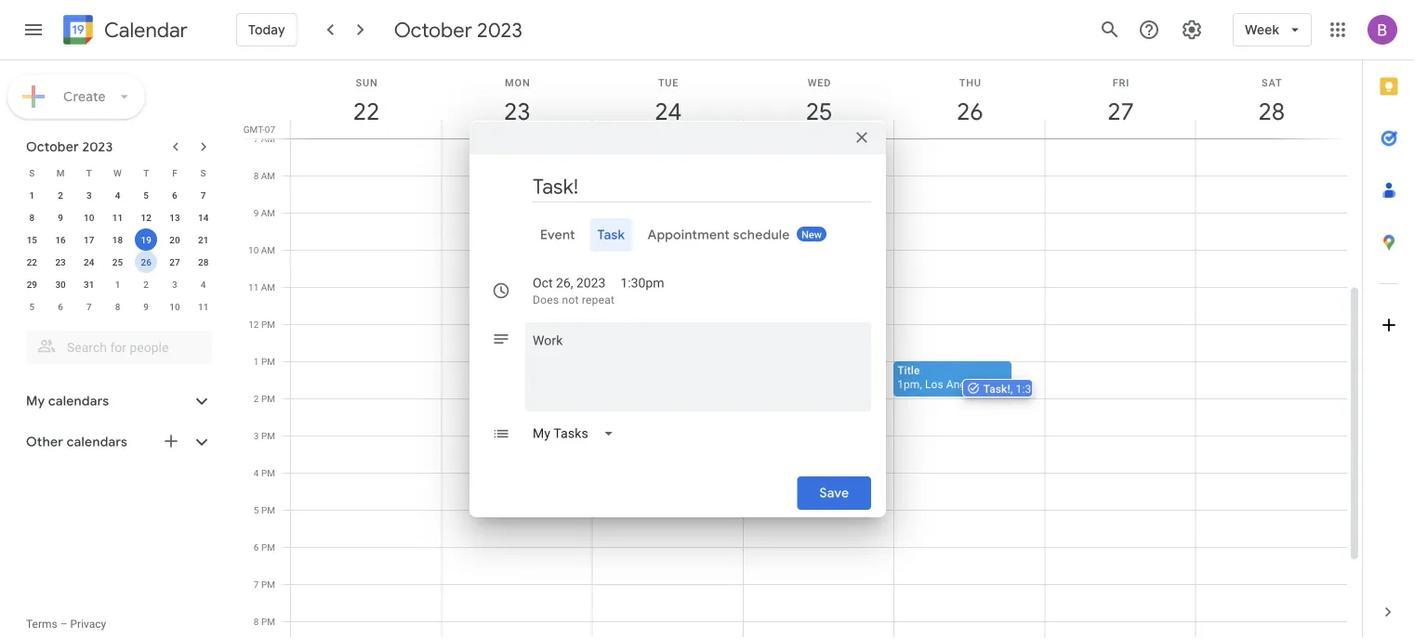 Task type: vqa. For each thing, say whether or not it's contained in the screenshot.
"24" element
yes



Task type: describe. For each thing, give the bounding box(es) containing it.
fri
[[1113, 77, 1130, 88]]

19 cell
[[132, 229, 160, 251]]

november 10 element
[[164, 296, 186, 318]]

7 am
[[254, 133, 275, 144]]

other calendars button
[[4, 428, 231, 457]]

0 horizontal spatial 3
[[86, 190, 92, 201]]

18
[[112, 234, 123, 245]]

thu
[[959, 77, 982, 88]]

6 for 6 pm
[[254, 542, 259, 553]]

24 element
[[78, 251, 100, 273]]

12 element
[[135, 206, 157, 229]]

2 vertical spatial 2023
[[576, 276, 606, 291]]

f
[[172, 167, 177, 179]]

25 inside row
[[112, 257, 123, 268]]

0 vertical spatial 2023
[[477, 17, 523, 43]]

5 for 5 pm
[[254, 505, 259, 516]]

new
[[802, 229, 822, 241]]

23 link
[[496, 90, 539, 133]]

27 link
[[1100, 90, 1142, 133]]

12 pm
[[248, 319, 275, 330]]

tue
[[658, 77, 679, 88]]

3 pm
[[254, 431, 275, 442]]

10 for 10 element
[[84, 212, 94, 223]]

1 t from the left
[[86, 167, 92, 179]]

week button
[[1233, 7, 1312, 52]]

appointment schedule
[[648, 227, 790, 244]]

7 for 7 am
[[254, 133, 259, 144]]

25 column header
[[743, 60, 895, 139]]

29
[[27, 279, 37, 290]]

10 for 10 am
[[248, 245, 259, 256]]

9 for november 9 element
[[144, 301, 149, 312]]

task!
[[984, 383, 1010, 396]]

10 am
[[248, 245, 275, 256]]

, inside the title 1pm , los angeles
[[920, 378, 922, 391]]

november 1 element
[[106, 273, 129, 296]]

1 s from the left
[[29, 167, 35, 179]]

24 inside row
[[84, 257, 94, 268]]

los
[[925, 378, 944, 391]]

2 pm
[[254, 393, 275, 404]]

6 pm
[[254, 542, 275, 553]]

my calendars button
[[4, 387, 231, 417]]

30 element
[[49, 273, 72, 296]]

new element
[[797, 227, 827, 242]]

8 am
[[254, 170, 275, 181]]

does
[[533, 294, 559, 307]]

terms link
[[26, 618, 57, 631]]

oct 26, 2023
[[533, 276, 606, 291]]

23 element
[[49, 251, 72, 273]]

27 inside october 2023 grid
[[169, 257, 180, 268]]

0 horizontal spatial 9
[[58, 212, 63, 223]]

row containing 5
[[18, 296, 218, 318]]

17 element
[[78, 229, 100, 251]]

am for 11 am
[[261, 282, 275, 293]]

terms
[[26, 618, 57, 631]]

0 vertical spatial 6
[[172, 190, 177, 201]]

am for 8 am
[[261, 170, 275, 181]]

row containing s
[[18, 162, 218, 184]]

thu 26
[[956, 77, 982, 127]]

appointment
[[648, 227, 730, 244]]

does not repeat
[[533, 294, 615, 307]]

am for 7 am
[[261, 133, 275, 144]]

tue 24
[[654, 77, 680, 127]]

22 inside october 2023 grid
[[27, 257, 37, 268]]

–
[[60, 618, 67, 631]]

task button
[[590, 219, 633, 252]]

5 pm
[[254, 505, 275, 516]]

angeles
[[946, 378, 987, 391]]

24 link
[[647, 90, 690, 133]]

main drawer image
[[22, 19, 45, 41]]

pm for 8 pm
[[261, 616, 275, 628]]

task
[[598, 227, 625, 244]]

title 1pm , los angeles
[[897, 364, 987, 391]]

terms – privacy
[[26, 618, 106, 631]]

grid containing 22
[[238, 60, 1362, 639]]

calendar heading
[[100, 17, 188, 43]]

3 for 3 pm
[[254, 431, 259, 442]]

8 for 8 am
[[254, 170, 259, 181]]

row group containing 1
[[18, 184, 218, 318]]

19
[[141, 234, 151, 245]]

22 link
[[345, 90, 388, 133]]

1 for 1 pm
[[254, 356, 259, 367]]

1 vertical spatial 2023
[[82, 139, 113, 155]]

november 8 element
[[106, 296, 129, 318]]

pm for 1 pm
[[261, 356, 275, 367]]

16
[[55, 234, 66, 245]]

22 column header
[[290, 60, 442, 139]]

today
[[248, 21, 285, 38]]

my
[[26, 393, 45, 410]]

4 for 'november 4' element
[[201, 279, 206, 290]]

sun
[[356, 77, 378, 88]]

2 s from the left
[[200, 167, 206, 179]]

fri 27
[[1106, 77, 1133, 127]]

26 inside column header
[[956, 96, 982, 127]]

8 for november 8 element
[[115, 301, 120, 312]]

22 inside column header
[[352, 96, 379, 127]]

not
[[562, 294, 579, 307]]

wed 25
[[805, 77, 831, 127]]

22 element
[[21, 251, 43, 273]]

26 cell
[[132, 251, 160, 273]]

sun 22
[[352, 77, 379, 127]]

20 element
[[164, 229, 186, 251]]

1pm
[[897, 378, 920, 391]]

calendars for other calendars
[[67, 434, 127, 451]]

pm for 12 pm
[[261, 319, 275, 330]]

gmt-
[[243, 124, 265, 135]]

task! , 1:30pm
[[984, 383, 1054, 396]]

november 5 element
[[21, 296, 43, 318]]

pm for 3 pm
[[261, 431, 275, 442]]

1:30pm inside grid
[[1016, 383, 1054, 396]]

29 element
[[21, 273, 43, 296]]

other
[[26, 434, 63, 451]]

Add title text field
[[533, 173, 871, 201]]

sat
[[1262, 77, 1283, 88]]

0 horizontal spatial 2
[[58, 190, 63, 201]]

28 inside column header
[[1257, 96, 1284, 127]]

21 element
[[192, 229, 214, 251]]

1 pm
[[254, 356, 275, 367]]

25 link
[[798, 90, 841, 133]]

november 2 element
[[135, 273, 157, 296]]

m
[[56, 167, 65, 179]]

schedule
[[733, 227, 790, 244]]

24 inside column header
[[654, 96, 680, 127]]

calendars for my calendars
[[48, 393, 109, 410]]

2 t from the left
[[143, 167, 149, 179]]

11 am
[[248, 282, 275, 293]]

16 element
[[49, 229, 72, 251]]

23 inside mon 23
[[503, 96, 529, 127]]

6 for november 6 "element"
[[58, 301, 63, 312]]

my calendars
[[26, 393, 109, 410]]



Task type: locate. For each thing, give the bounding box(es) containing it.
calendars down my calendars dropdown button
[[67, 434, 127, 451]]

1 horizontal spatial 6
[[172, 190, 177, 201]]

1 vertical spatial 5
[[29, 301, 35, 312]]

31
[[84, 279, 94, 290]]

0 vertical spatial 11
[[112, 212, 123, 223]]

0 vertical spatial october 2023
[[394, 17, 523, 43]]

7 row from the top
[[18, 296, 218, 318]]

12 for 12 pm
[[248, 319, 259, 330]]

23
[[503, 96, 529, 127], [55, 257, 66, 268]]

1 horizontal spatial 22
[[352, 96, 379, 127]]

1 vertical spatial 12
[[248, 319, 259, 330]]

title
[[897, 364, 920, 377]]

2023
[[477, 17, 523, 43], [82, 139, 113, 155], [576, 276, 606, 291]]

2023 up repeat at top
[[576, 276, 606, 291]]

21
[[198, 234, 209, 245]]

24
[[654, 96, 680, 127], [84, 257, 94, 268]]

12 inside row
[[141, 212, 151, 223]]

oct
[[533, 276, 553, 291]]

0 vertical spatial 5
[[144, 190, 149, 201]]

11 element
[[106, 206, 129, 229]]

other calendars
[[26, 434, 127, 451]]

october 2023 grid
[[18, 162, 218, 318]]

28 inside row
[[198, 257, 209, 268]]

1 vertical spatial october
[[26, 139, 79, 155]]

22 down sun
[[352, 96, 379, 127]]

am up the 8 am
[[261, 133, 275, 144]]

0 horizontal spatial october
[[26, 139, 79, 155]]

pm down '7 pm'
[[261, 616, 275, 628]]

27 element
[[164, 251, 186, 273]]

privacy link
[[70, 618, 106, 631]]

3 up 10 element
[[86, 190, 92, 201]]

10 inside "element"
[[169, 301, 180, 312]]

2 inside 'element'
[[144, 279, 149, 290]]

1 vertical spatial 2
[[144, 279, 149, 290]]

1 down 12 pm
[[254, 356, 259, 367]]

2 am from the top
[[261, 170, 275, 181]]

0 horizontal spatial october 2023
[[26, 139, 113, 155]]

0 vertical spatial 2
[[58, 190, 63, 201]]

4 down 28 element
[[201, 279, 206, 290]]

2 horizontal spatial 3
[[254, 431, 259, 442]]

0 vertical spatial 1
[[29, 190, 35, 201]]

31 element
[[78, 273, 100, 296]]

Search for people text field
[[37, 331, 201, 364]]

9
[[254, 207, 259, 219], [58, 212, 63, 223], [144, 301, 149, 312]]

2 for november 2 'element'
[[144, 279, 149, 290]]

8
[[254, 170, 259, 181], [29, 212, 35, 223], [115, 301, 120, 312], [254, 616, 259, 628]]

7 pm from the top
[[261, 542, 275, 553]]

1 for november 1 element
[[115, 279, 120, 290]]

24 column header
[[592, 60, 744, 139]]

0 vertical spatial 27
[[1106, 96, 1133, 127]]

4
[[115, 190, 120, 201], [201, 279, 206, 290], [254, 468, 259, 479]]

2 horizontal spatial 9
[[254, 207, 259, 219]]

8 up 9 am
[[254, 170, 259, 181]]

create
[[63, 88, 106, 105]]

1 vertical spatial 23
[[55, 257, 66, 268]]

sat 28
[[1257, 77, 1284, 127]]

grid
[[238, 60, 1362, 639]]

5 pm from the top
[[261, 468, 275, 479]]

26,
[[556, 276, 573, 291]]

10 element
[[78, 206, 100, 229]]

november 4 element
[[192, 273, 214, 296]]

s right f
[[200, 167, 206, 179]]

6 down "5 pm"
[[254, 542, 259, 553]]

3 down the 27 element
[[172, 279, 177, 290]]

0 vertical spatial 23
[[503, 96, 529, 127]]

11 down 10 am
[[248, 282, 259, 293]]

27 down 20 in the top left of the page
[[169, 257, 180, 268]]

october 2023 up mon
[[394, 17, 523, 43]]

pm up "5 pm"
[[261, 468, 275, 479]]

pm down 6 pm
[[261, 579, 275, 590]]

25 inside wed 25
[[805, 96, 831, 127]]

11 inside "element"
[[198, 301, 209, 312]]

10 for november 10 "element"
[[169, 301, 180, 312]]

1:30pm down "task" button on the left top of page
[[621, 276, 664, 291]]

6 down f
[[172, 190, 177, 201]]

2 horizontal spatial 2
[[254, 393, 259, 404]]

0 horizontal spatial 1:30pm
[[621, 276, 664, 291]]

0 vertical spatial 25
[[805, 96, 831, 127]]

create button
[[7, 74, 145, 119]]

november 6 element
[[49, 296, 72, 318]]

0 horizontal spatial 5
[[29, 301, 35, 312]]

tab list containing event
[[484, 219, 871, 252]]

1 horizontal spatial 9
[[144, 301, 149, 312]]

1 horizontal spatial 3
[[172, 279, 177, 290]]

11 for 11 am
[[248, 282, 259, 293]]

pm for 2 pm
[[261, 393, 275, 404]]

11 for november 11 "element"
[[198, 301, 209, 312]]

pm up 6 pm
[[261, 505, 275, 516]]

pm up 3 pm
[[261, 393, 275, 404]]

am for 10 am
[[261, 245, 275, 256]]

1 horizontal spatial 2023
[[477, 17, 523, 43]]

27 inside column header
[[1106, 96, 1133, 127]]

calendars
[[48, 393, 109, 410], [67, 434, 127, 451]]

am up 9 am
[[261, 170, 275, 181]]

1 horizontal spatial 1
[[115, 279, 120, 290]]

s
[[29, 167, 35, 179], [200, 167, 206, 179]]

9 down november 2 'element'
[[144, 301, 149, 312]]

am for 9 am
[[261, 207, 275, 219]]

1 vertical spatial 6
[[58, 301, 63, 312]]

1 horizontal spatial 26
[[956, 96, 982, 127]]

28 link
[[1250, 90, 1293, 133]]

13
[[169, 212, 180, 223]]

5 row from the top
[[18, 251, 218, 273]]

3 pm from the top
[[261, 393, 275, 404]]

1 vertical spatial 26
[[141, 257, 151, 268]]

28 element
[[192, 251, 214, 273]]

24 down the tue on the left of page
[[654, 96, 680, 127]]

1 pm from the top
[[261, 319, 275, 330]]

1 vertical spatial 1
[[115, 279, 120, 290]]

27 down fri
[[1106, 96, 1133, 127]]

1 vertical spatial 3
[[172, 279, 177, 290]]

pm up 4 pm
[[261, 431, 275, 442]]

8 pm from the top
[[261, 579, 275, 590]]

9 for 9 am
[[254, 207, 259, 219]]

, left los
[[920, 378, 922, 391]]

26 down thu
[[956, 96, 982, 127]]

1 horizontal spatial ,
[[1010, 383, 1013, 396]]

26
[[956, 96, 982, 127], [141, 257, 151, 268]]

row group
[[18, 184, 218, 318]]

wed
[[808, 77, 831, 88]]

t
[[86, 167, 92, 179], [143, 167, 149, 179]]

0 vertical spatial 28
[[1257, 96, 1284, 127]]

3 up 4 pm
[[254, 431, 259, 442]]

28 column header
[[1195, 60, 1347, 139]]

27 column header
[[1045, 60, 1196, 139]]

22
[[352, 96, 379, 127], [27, 257, 37, 268]]

2 down the m on the top left of the page
[[58, 190, 63, 201]]

2 row from the top
[[18, 184, 218, 206]]

2 for 2 pm
[[254, 393, 259, 404]]

2 vertical spatial 3
[[254, 431, 259, 442]]

4 row from the top
[[18, 229, 218, 251]]

1 horizontal spatial s
[[200, 167, 206, 179]]

6 down 30 element
[[58, 301, 63, 312]]

1 am from the top
[[261, 133, 275, 144]]

mon 23
[[503, 77, 531, 127]]

w
[[114, 167, 122, 179]]

15 element
[[21, 229, 43, 251]]

6 row from the top
[[18, 273, 218, 296]]

1:30pm right task! on the bottom
[[1016, 383, 1054, 396]]

pm down "5 pm"
[[261, 542, 275, 553]]

1 horizontal spatial october
[[394, 17, 472, 43]]

event button
[[533, 219, 583, 252]]

2023 down create
[[82, 139, 113, 155]]

row containing 8
[[18, 206, 218, 229]]

1 vertical spatial 22
[[27, 257, 37, 268]]

11 up 18
[[112, 212, 123, 223]]

0 vertical spatial october
[[394, 17, 472, 43]]

5 am from the top
[[261, 282, 275, 293]]

row containing 22
[[18, 251, 218, 273]]

9 pm from the top
[[261, 616, 275, 628]]

12 down 11 am
[[248, 319, 259, 330]]

1
[[29, 190, 35, 201], [115, 279, 120, 290], [254, 356, 259, 367]]

11 down 'november 4' element
[[198, 301, 209, 312]]

0 horizontal spatial 23
[[55, 257, 66, 268]]

28 down 21 in the left top of the page
[[198, 257, 209, 268]]

0 horizontal spatial 27
[[169, 257, 180, 268]]

1 vertical spatial 27
[[169, 257, 180, 268]]

7 down 6 pm
[[254, 579, 259, 590]]

14 element
[[192, 206, 214, 229]]

10 up 11 am
[[248, 245, 259, 256]]

october 2023 up the m on the top left of the page
[[26, 139, 113, 155]]

Add description text field
[[525, 330, 871, 397]]

1 horizontal spatial 23
[[503, 96, 529, 127]]

1 horizontal spatial 27
[[1106, 96, 1133, 127]]

add other calendars image
[[162, 432, 180, 451]]

2 horizontal spatial 4
[[254, 468, 259, 479]]

2 vertical spatial 11
[[198, 301, 209, 312]]

25
[[805, 96, 831, 127], [112, 257, 123, 268]]

26 column header
[[894, 60, 1046, 139]]

1 horizontal spatial 25
[[805, 96, 831, 127]]

5 down 29 "element"
[[29, 301, 35, 312]]

1 row from the top
[[18, 162, 218, 184]]

4 pm from the top
[[261, 431, 275, 442]]

1 horizontal spatial tab list
[[1363, 60, 1414, 587]]

14
[[198, 212, 209, 223]]

8 pm
[[254, 616, 275, 628]]

11
[[112, 212, 123, 223], [248, 282, 259, 293], [198, 301, 209, 312]]

0 vertical spatial 22
[[352, 96, 379, 127]]

mon
[[505, 77, 531, 88]]

0 horizontal spatial 25
[[112, 257, 123, 268]]

24 up '31'
[[84, 257, 94, 268]]

2 up november 9 element
[[144, 279, 149, 290]]

27
[[1106, 96, 1133, 127], [169, 257, 180, 268]]

26 down 19
[[141, 257, 151, 268]]

1 horizontal spatial 4
[[201, 279, 206, 290]]

8 for 8 pm
[[254, 616, 259, 628]]

am up 12 pm
[[261, 282, 275, 293]]

18 element
[[106, 229, 129, 251]]

t left f
[[143, 167, 149, 179]]

1 vertical spatial 11
[[248, 282, 259, 293]]

23 down mon
[[503, 96, 529, 127]]

4 up "5 pm"
[[254, 468, 259, 479]]

calendar
[[104, 17, 188, 43]]

12
[[141, 212, 151, 223], [248, 319, 259, 330]]

4 pm
[[254, 468, 275, 479]]

3 row from the top
[[18, 206, 218, 229]]

2023 up mon
[[477, 17, 523, 43]]

0 horizontal spatial 22
[[27, 257, 37, 268]]

9 am
[[254, 207, 275, 219]]

am
[[261, 133, 275, 144], [261, 170, 275, 181], [261, 207, 275, 219], [261, 245, 275, 256], [261, 282, 275, 293]]

6 inside "element"
[[58, 301, 63, 312]]

settings menu image
[[1181, 19, 1203, 41]]

2 horizontal spatial 2023
[[576, 276, 606, 291]]

pm for 5 pm
[[261, 505, 275, 516]]

1 inside grid
[[254, 356, 259, 367]]

23 inside 23 element
[[55, 257, 66, 268]]

1 vertical spatial calendars
[[67, 434, 127, 451]]

am down 9 am
[[261, 245, 275, 256]]

row
[[18, 162, 218, 184], [18, 184, 218, 206], [18, 206, 218, 229], [18, 229, 218, 251], [18, 251, 218, 273], [18, 273, 218, 296], [18, 296, 218, 318]]

1 horizontal spatial 11
[[198, 301, 209, 312]]

3
[[86, 190, 92, 201], [172, 279, 177, 290], [254, 431, 259, 442]]

28
[[1257, 96, 1284, 127], [198, 257, 209, 268]]

8 down '7 pm'
[[254, 616, 259, 628]]

1 horizontal spatial 1:30pm
[[1016, 383, 1054, 396]]

7 left 07
[[254, 133, 259, 144]]

0 horizontal spatial t
[[86, 167, 92, 179]]

pm up 2 pm
[[261, 356, 275, 367]]

7 for november 7 element
[[86, 301, 92, 312]]

0 horizontal spatial 4
[[115, 190, 120, 201]]

5 up 12 element
[[144, 190, 149, 201]]

5 for november 5 element
[[29, 301, 35, 312]]

pm for 6 pm
[[261, 542, 275, 553]]

november 9 element
[[135, 296, 157, 318]]

8 up '15' element
[[29, 212, 35, 223]]

0 horizontal spatial 2023
[[82, 139, 113, 155]]

1 down 25 element
[[115, 279, 120, 290]]

1 vertical spatial october 2023
[[26, 139, 113, 155]]

2 horizontal spatial 1
[[254, 356, 259, 367]]

17
[[84, 234, 94, 245]]

26 link
[[949, 90, 991, 133]]

10 down november 3 element
[[169, 301, 180, 312]]

calendars up other calendars
[[48, 393, 109, 410]]

3 for november 3 element
[[172, 279, 177, 290]]

4 up the 11 element
[[115, 190, 120, 201]]

2 horizontal spatial 11
[[248, 282, 259, 293]]

1 vertical spatial 1:30pm
[[1016, 383, 1054, 396]]

event
[[540, 227, 575, 244]]

5 up 6 pm
[[254, 505, 259, 516]]

23 column header
[[441, 60, 593, 139]]

7 down 31 element
[[86, 301, 92, 312]]

t right the m on the top left of the page
[[86, 167, 92, 179]]

1 horizontal spatial 28
[[1257, 96, 1284, 127]]

1 horizontal spatial 10
[[169, 301, 180, 312]]

0 horizontal spatial ,
[[920, 378, 922, 391]]

0 vertical spatial 26
[[956, 96, 982, 127]]

0 horizontal spatial 24
[[84, 257, 94, 268]]

10 up 17
[[84, 212, 94, 223]]

october 2023
[[394, 17, 523, 43], [26, 139, 113, 155]]

row containing 15
[[18, 229, 218, 251]]

30
[[55, 279, 66, 290]]

25 down wed
[[805, 96, 831, 127]]

1 vertical spatial 4
[[201, 279, 206, 290]]

gmt-07
[[243, 124, 275, 135]]

1 horizontal spatial 5
[[144, 190, 149, 201]]

november 11 element
[[192, 296, 214, 318]]

8 down november 1 element
[[115, 301, 120, 312]]

0 horizontal spatial 6
[[58, 301, 63, 312]]

november 7 element
[[78, 296, 100, 318]]

1 horizontal spatial 2
[[144, 279, 149, 290]]

7 for 7 pm
[[254, 579, 259, 590]]

07
[[265, 124, 275, 135]]

,
[[920, 378, 922, 391], [1010, 383, 1013, 396]]

today button
[[236, 7, 297, 52]]

calendar element
[[60, 11, 188, 52]]

2 vertical spatial 10
[[169, 301, 180, 312]]

20
[[169, 234, 180, 245]]

row containing 1
[[18, 184, 218, 206]]

0 horizontal spatial 10
[[84, 212, 94, 223]]

october
[[394, 17, 472, 43], [26, 139, 79, 155]]

7 pm
[[254, 579, 275, 590]]

, right "angeles"
[[1010, 383, 1013, 396]]

28 down sat
[[1257, 96, 1284, 127]]

0 vertical spatial 10
[[84, 212, 94, 223]]

6 pm from the top
[[261, 505, 275, 516]]

4 am from the top
[[261, 245, 275, 256]]

0 horizontal spatial 11
[[112, 212, 123, 223]]

13 element
[[164, 206, 186, 229]]

pm for 7 pm
[[261, 579, 275, 590]]

19, today element
[[135, 229, 157, 251]]

row containing 29
[[18, 273, 218, 296]]

2 horizontal spatial 6
[[254, 542, 259, 553]]

4 for 4 pm
[[254, 468, 259, 479]]

2 pm from the top
[[261, 356, 275, 367]]

tab list
[[1363, 60, 1414, 587], [484, 219, 871, 252]]

2 vertical spatial 1
[[254, 356, 259, 367]]

1 vertical spatial 10
[[248, 245, 259, 256]]

3 am from the top
[[261, 207, 275, 219]]

11 for the 11 element
[[112, 212, 123, 223]]

2 vertical spatial 5
[[254, 505, 259, 516]]

0 horizontal spatial 1
[[29, 190, 35, 201]]

22 down '15'
[[27, 257, 37, 268]]

1 vertical spatial 25
[[112, 257, 123, 268]]

1 horizontal spatial 12
[[248, 319, 259, 330]]

15
[[27, 234, 37, 245]]

1 vertical spatial 24
[[84, 257, 94, 268]]

0 vertical spatial 3
[[86, 190, 92, 201]]

25 down 18
[[112, 257, 123, 268]]

pm up 1 pm
[[261, 319, 275, 330]]

pm for 4 pm
[[261, 468, 275, 479]]

12 up 19
[[141, 212, 151, 223]]

repeat
[[582, 294, 615, 307]]

None search field
[[0, 324, 231, 364]]

0 vertical spatial 4
[[115, 190, 120, 201]]

2 up 3 pm
[[254, 393, 259, 404]]

0 vertical spatial 24
[[654, 96, 680, 127]]

23 down 16
[[55, 257, 66, 268]]

25 element
[[106, 251, 129, 273]]

0 vertical spatial calendars
[[48, 393, 109, 410]]

0 vertical spatial 1:30pm
[[621, 276, 664, 291]]

1 horizontal spatial t
[[143, 167, 149, 179]]

1 up '15' element
[[29, 190, 35, 201]]

2 vertical spatial 2
[[254, 393, 259, 404]]

am down the 8 am
[[261, 207, 275, 219]]

0 vertical spatial 12
[[141, 212, 151, 223]]

week
[[1245, 21, 1279, 38]]

7 up 14 element
[[201, 190, 206, 201]]

None field
[[525, 417, 629, 451]]

0 horizontal spatial 28
[[198, 257, 209, 268]]

7
[[254, 133, 259, 144], [201, 190, 206, 201], [86, 301, 92, 312], [254, 579, 259, 590]]

26 element
[[135, 251, 157, 273]]

12 inside grid
[[248, 319, 259, 330]]

9 inside grid
[[254, 207, 259, 219]]

1 horizontal spatial october 2023
[[394, 17, 523, 43]]

26 inside cell
[[141, 257, 151, 268]]

s left the m on the top left of the page
[[29, 167, 35, 179]]

12 for 12
[[141, 212, 151, 223]]

2 horizontal spatial 10
[[248, 245, 259, 256]]

privacy
[[70, 618, 106, 631]]

november 3 element
[[164, 273, 186, 296]]

9 up 16 "element"
[[58, 212, 63, 223]]

9 up 10 am
[[254, 207, 259, 219]]



